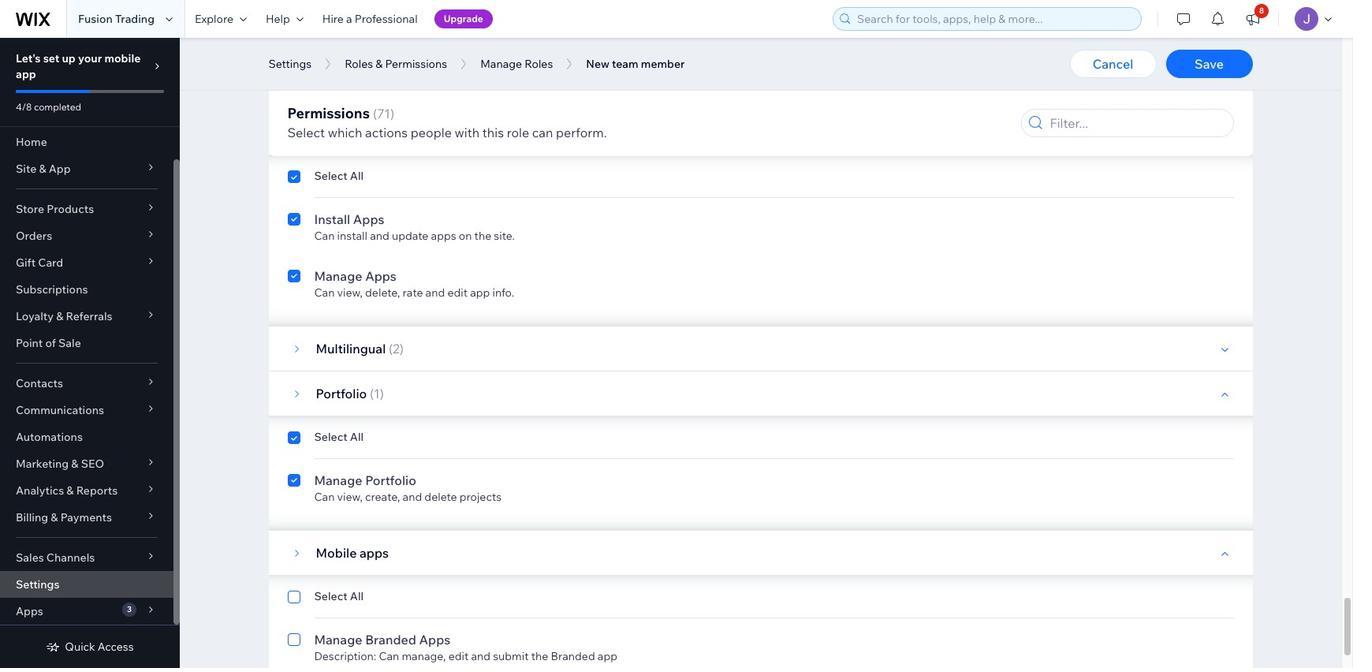 Task type: describe. For each thing, give the bounding box(es) containing it.
manage portfolio can view, create, and delete projects
[[314, 473, 502, 504]]

can for manage portfolio
[[314, 490, 335, 504]]

0 vertical spatial app
[[316, 125, 341, 140]]

) for portfolio
[[380, 386, 384, 402]]

and inside install apps can install and update apps on the site.
[[370, 229, 390, 243]]

the inside manage branded apps description: can manage, edit and submit the branded app
[[531, 649, 549, 663]]

contacts button
[[0, 370, 174, 397]]

select for app market
[[314, 169, 348, 183]]

billing & payments button
[[0, 504, 174, 531]]

can inside manage privacy settings can add a cookie banner and manage visitor data.
[[314, 69, 335, 84]]

( for portfolio
[[370, 386, 374, 402]]

manage for branded
[[314, 632, 363, 648]]

privacy
[[365, 52, 409, 68]]

all for market
[[350, 169, 364, 183]]

4/8 completed
[[16, 101, 81, 113]]

portfolio inside manage portfolio can view, create, and delete projects
[[365, 473, 416, 488]]

apps inside install apps can install and update apps on the site.
[[431, 229, 456, 243]]

manage roles
[[481, 57, 553, 71]]

manage for roles
[[481, 57, 522, 71]]

4/8
[[16, 101, 32, 113]]

orders button
[[0, 222, 174, 249]]

hire
[[323, 12, 344, 26]]

let's
[[16, 51, 41, 65]]

apps inside sidebar element
[[16, 604, 43, 618]]

point of sale link
[[0, 330, 174, 357]]

new team member button
[[578, 52, 693, 76]]

store products
[[16, 202, 94, 216]]

a inside manage privacy settings can add a cookie banner and manage visitor data.
[[360, 69, 366, 84]]

loyalty & referrals
[[16, 309, 112, 323]]

upgrade
[[444, 13, 483, 24]]

trading
[[115, 12, 155, 26]]

manage privacy settings can add a cookie banner and manage visitor data.
[[314, 52, 570, 84]]

can
[[532, 125, 553, 140]]

completed
[[34, 101, 81, 113]]

team
[[612, 57, 639, 71]]

market
[[344, 125, 386, 140]]

up
[[62, 51, 76, 65]]

which
[[328, 125, 362, 140]]

manage apps can view, delete, rate and edit app info.
[[314, 268, 514, 300]]

home
[[16, 135, 47, 149]]

marketing
[[16, 457, 69, 471]]

select for portfolio
[[314, 430, 348, 444]]

3 all from the top
[[350, 589, 364, 603]]

view, for apps
[[337, 286, 363, 300]]

on
[[459, 229, 472, 243]]

permissions inside permissions ( 71 ) select which actions people with this role can perform.
[[288, 104, 370, 122]]

professional
[[355, 12, 418, 26]]

the inside install apps can install and update apps on the site.
[[475, 229, 492, 243]]

manage,
[[402, 649, 446, 663]]

role
[[507, 125, 529, 140]]

banner
[[405, 69, 441, 84]]

info.
[[493, 286, 514, 300]]

member
[[641, 57, 685, 71]]

save button
[[1166, 50, 1253, 78]]

and inside manage portfolio can view, create, and delete projects
[[403, 490, 422, 504]]

quick access button
[[46, 640, 134, 654]]

automations link
[[0, 424, 174, 450]]

communications
[[16, 403, 104, 417]]

settings for settings button
[[269, 57, 312, 71]]

1 vertical spatial branded
[[551, 649, 595, 663]]

billing & payments
[[16, 510, 112, 525]]

quick access
[[65, 640, 134, 654]]

sales channels button
[[0, 544, 174, 571]]

8
[[1260, 6, 1265, 16]]

manage for apps
[[314, 268, 363, 284]]

store
[[16, 202, 44, 216]]

settings button
[[261, 52, 320, 76]]

roles & permissions
[[345, 57, 447, 71]]

delete,
[[365, 286, 400, 300]]

analytics & reports button
[[0, 477, 174, 504]]

select inside permissions ( 71 ) select which actions people with this role can perform.
[[288, 125, 325, 140]]

gift
[[16, 256, 36, 270]]

portfolio ( 1 )
[[316, 386, 384, 402]]

roles inside button
[[345, 57, 373, 71]]

upgrade button
[[434, 9, 493, 28]]

select for mobile apps
[[314, 589, 348, 603]]

card
[[38, 256, 63, 270]]

& for site
[[39, 162, 46, 176]]

install
[[337, 229, 368, 243]]

and inside manage branded apps description: can manage, edit and submit the branded app
[[471, 649, 491, 663]]

manage roles button
[[473, 52, 561, 76]]

description:
[[314, 649, 376, 663]]

submit
[[493, 649, 529, 663]]

people
[[411, 125, 452, 140]]

apps inside manage apps can view, delete, rate and edit app info.
[[365, 268, 397, 284]]

site.
[[494, 229, 515, 243]]

save
[[1195, 56, 1224, 72]]

update
[[392, 229, 429, 243]]

of
[[45, 336, 56, 350]]

analytics & reports
[[16, 484, 118, 498]]

projects
[[460, 490, 502, 504]]

new team member
[[586, 57, 685, 71]]

analytics
[[16, 484, 64, 498]]

this
[[483, 125, 504, 140]]

app market ( 2 )
[[316, 125, 404, 140]]

permissions inside roles & permissions button
[[385, 57, 447, 71]]

visitor
[[510, 69, 541, 84]]

install
[[314, 211, 350, 227]]

& for loyalty
[[56, 309, 63, 323]]

apps inside install apps can install and update apps on the site.
[[353, 211, 385, 227]]

point
[[16, 336, 43, 350]]



Task type: vqa. For each thing, say whether or not it's contained in the screenshot.
Save "button" to the top
no



Task type: locate. For each thing, give the bounding box(es) containing it.
home link
[[0, 129, 174, 155]]

1 vertical spatial apps
[[360, 545, 389, 561]]

& right site
[[39, 162, 46, 176]]

0 vertical spatial all
[[350, 169, 364, 183]]

view, inside manage portfolio can view, create, and delete projects
[[337, 490, 363, 504]]

1 vertical spatial the
[[531, 649, 549, 663]]

2 vertical spatial app
[[598, 649, 618, 663]]

Search for tools, apps, help & more... field
[[853, 8, 1137, 30]]

edit right the manage,
[[449, 649, 469, 663]]

0 horizontal spatial app
[[49, 162, 71, 176]]

permissions ( 71 ) select which actions people with this role can perform.
[[288, 104, 607, 140]]

sales
[[16, 551, 44, 565]]

0 horizontal spatial apps
[[360, 545, 389, 561]]

app inside let's set up your mobile app
[[16, 67, 36, 81]]

2 all from the top
[[350, 430, 364, 444]]

( up market
[[373, 106, 377, 121]]

0 horizontal spatial a
[[346, 12, 352, 26]]

1
[[374, 386, 380, 402]]

all down the app market ( 2 ) at the left top
[[350, 169, 364, 183]]

apps
[[353, 211, 385, 227], [365, 268, 397, 284], [16, 604, 43, 618], [419, 632, 451, 648]]

the right on
[[475, 229, 492, 243]]

can left add
[[314, 69, 335, 84]]

select left which
[[288, 125, 325, 140]]

( down 71
[[389, 125, 393, 140]]

& right billing on the bottom left
[[51, 510, 58, 525]]

select all for app
[[314, 169, 364, 183]]

0 vertical spatial a
[[346, 12, 352, 26]]

portfolio left the 1
[[316, 386, 367, 402]]

portfolio up create,
[[365, 473, 416, 488]]

0 horizontal spatial the
[[475, 229, 492, 243]]

& inside button
[[376, 57, 383, 71]]

) up actions
[[390, 106, 395, 121]]

install apps can install and update apps on the site.
[[314, 211, 515, 243]]

( down the multilingual ( 2 )
[[370, 386, 374, 402]]

mobile
[[104, 51, 141, 65]]

(
[[373, 106, 377, 121], [389, 125, 393, 140], [389, 341, 393, 357], [370, 386, 374, 402]]

a right hire
[[346, 12, 352, 26]]

your
[[78, 51, 102, 65]]

apps
[[431, 229, 456, 243], [360, 545, 389, 561]]

select down portfolio ( 1 )
[[314, 430, 348, 444]]

and inside manage apps can view, delete, rate and edit app info.
[[426, 286, 445, 300]]

0 horizontal spatial settings
[[16, 577, 60, 592]]

subscriptions link
[[0, 276, 174, 303]]

apps up install
[[353, 211, 385, 227]]

1 horizontal spatial apps
[[431, 229, 456, 243]]

fusion
[[78, 12, 113, 26]]

1 vertical spatial portfolio
[[365, 473, 416, 488]]

view, inside manage apps can view, delete, rate and edit app info.
[[337, 286, 363, 300]]

app inside popup button
[[49, 162, 71, 176]]

add
[[337, 69, 357, 84]]

rate
[[403, 286, 423, 300]]

0 vertical spatial select all
[[314, 169, 364, 183]]

can for manage apps
[[314, 286, 335, 300]]

2 select all from the top
[[314, 430, 364, 444]]

0 vertical spatial permissions
[[385, 57, 447, 71]]

fusion trading
[[78, 12, 155, 26]]

2 view, from the top
[[337, 490, 363, 504]]

can down install
[[314, 229, 335, 243]]

0 vertical spatial 2
[[393, 125, 400, 140]]

can left delete,
[[314, 286, 335, 300]]

2 right market
[[393, 125, 400, 140]]

can inside install apps can install and update apps on the site.
[[314, 229, 335, 243]]

) right the multilingual
[[400, 341, 404, 357]]

) for multilingual
[[400, 341, 404, 357]]

all for (
[[350, 430, 364, 444]]

1 horizontal spatial roles
[[525, 57, 553, 71]]

view, left create,
[[337, 490, 363, 504]]

manage for privacy
[[314, 52, 363, 68]]

select up install
[[314, 169, 348, 183]]

1 horizontal spatial settings
[[269, 57, 312, 71]]

quick
[[65, 640, 95, 654]]

let's set up your mobile app
[[16, 51, 141, 81]]

contacts
[[16, 376, 63, 390]]

manage inside manage apps can view, delete, rate and edit app info.
[[314, 268, 363, 284]]

1 all from the top
[[350, 169, 364, 183]]

( right the multilingual
[[389, 341, 393, 357]]

and left submit
[[471, 649, 491, 663]]

delete
[[425, 490, 457, 504]]

& left reports
[[67, 484, 74, 498]]

and right install
[[370, 229, 390, 243]]

)
[[390, 106, 395, 121], [400, 125, 404, 140], [400, 341, 404, 357], [380, 386, 384, 402]]

site
[[16, 162, 36, 176]]

manage for portfolio
[[314, 473, 363, 488]]

& right add
[[376, 57, 383, 71]]

None checkbox
[[288, 589, 300, 608], [288, 630, 300, 663], [288, 589, 300, 608], [288, 630, 300, 663]]

cancel button
[[1070, 50, 1157, 78]]

marketing & seo
[[16, 457, 104, 471]]

2 vertical spatial select all
[[314, 589, 364, 603]]

loyalty & referrals button
[[0, 303, 174, 330]]

site & app button
[[0, 155, 174, 182]]

( for multilingual
[[389, 341, 393, 357]]

& right loyalty at the left top of the page
[[56, 309, 63, 323]]

( inside permissions ( 71 ) select which actions people with this role can perform.
[[373, 106, 377, 121]]

0 horizontal spatial branded
[[365, 632, 416, 648]]

with
[[455, 125, 480, 140]]

multilingual
[[316, 341, 386, 357]]

apps up delete,
[[365, 268, 397, 284]]

manage up add
[[314, 52, 363, 68]]

apps inside manage branded apps description: can manage, edit and submit the branded app
[[419, 632, 451, 648]]

1 view, from the top
[[337, 286, 363, 300]]

portfolio
[[316, 386, 367, 402], [365, 473, 416, 488]]

) left people
[[400, 125, 404, 140]]

marketing & seo button
[[0, 450, 174, 477]]

sales channels
[[16, 551, 95, 565]]

all
[[350, 169, 364, 183], [350, 430, 364, 444], [350, 589, 364, 603]]

settings inside settings 'link'
[[16, 577, 60, 592]]

select
[[288, 125, 325, 140], [314, 169, 348, 183], [314, 430, 348, 444], [314, 589, 348, 603]]

settings inside settings button
[[269, 57, 312, 71]]

app right site
[[49, 162, 71, 176]]

view, for portfolio
[[337, 490, 363, 504]]

and inside manage privacy settings can add a cookie banner and manage visitor data.
[[444, 69, 463, 84]]

0 horizontal spatial app
[[16, 67, 36, 81]]

manage inside manage portfolio can view, create, and delete projects
[[314, 473, 363, 488]]

a right add
[[360, 69, 366, 84]]

8 button
[[1236, 0, 1271, 38]]

actions
[[365, 125, 408, 140]]

and right banner on the top left of the page
[[444, 69, 463, 84]]

& left seo
[[71, 457, 79, 471]]

1 roles from the left
[[345, 57, 373, 71]]

1 vertical spatial 2
[[393, 341, 400, 357]]

2 right the multilingual
[[393, 341, 400, 357]]

select all for portfolio
[[314, 430, 364, 444]]

help
[[266, 12, 290, 26]]

and right rate
[[426, 286, 445, 300]]

can inside manage portfolio can view, create, and delete projects
[[314, 490, 335, 504]]

1 horizontal spatial app
[[470, 286, 490, 300]]

Filter... field
[[1046, 110, 1229, 136]]

set
[[43, 51, 59, 65]]

select down mobile at left
[[314, 589, 348, 603]]

can up mobile at left
[[314, 490, 335, 504]]

view,
[[337, 286, 363, 300], [337, 490, 363, 504]]

settings up banner on the top left of the page
[[412, 52, 462, 68]]

) for permissions
[[390, 106, 395, 121]]

all down mobile apps on the left
[[350, 589, 364, 603]]

1 vertical spatial app
[[49, 162, 71, 176]]

apps right mobile at left
[[360, 545, 389, 561]]

mobile apps
[[316, 545, 389, 561]]

manage inside manage branded apps description: can manage, edit and submit the branded app
[[314, 632, 363, 648]]

manage left data.
[[481, 57, 522, 71]]

apps up the manage,
[[419, 632, 451, 648]]

1 vertical spatial view,
[[337, 490, 363, 504]]

) inside permissions ( 71 ) select which actions people with this role can perform.
[[390, 106, 395, 121]]

and left delete
[[403, 490, 422, 504]]

roles & permissions button
[[337, 52, 455, 76]]

the right submit
[[531, 649, 549, 663]]

cookie
[[368, 69, 402, 84]]

sale
[[58, 336, 81, 350]]

new
[[586, 57, 610, 71]]

) down the multilingual ( 2 )
[[380, 386, 384, 402]]

select all down mobile at left
[[314, 589, 364, 603]]

& for marketing
[[71, 457, 79, 471]]

0 vertical spatial the
[[475, 229, 492, 243]]

1 horizontal spatial a
[[360, 69, 366, 84]]

app
[[16, 67, 36, 81], [470, 286, 490, 300], [598, 649, 618, 663]]

0 horizontal spatial permissions
[[288, 104, 370, 122]]

manage
[[465, 69, 507, 84]]

1 horizontal spatial permissions
[[385, 57, 447, 71]]

1 horizontal spatial the
[[531, 649, 549, 663]]

3 select all from the top
[[314, 589, 364, 603]]

branded up the manage,
[[365, 632, 416, 648]]

orders
[[16, 229, 52, 243]]

select all down which
[[314, 169, 364, 183]]

2 vertical spatial all
[[350, 589, 364, 603]]

payments
[[60, 510, 112, 525]]

2 horizontal spatial settings
[[412, 52, 462, 68]]

app
[[316, 125, 341, 140], [49, 162, 71, 176]]

all down portfolio ( 1 )
[[350, 430, 364, 444]]

0 vertical spatial portfolio
[[316, 386, 367, 402]]

apps down sales at the left of the page
[[16, 604, 43, 618]]

( for permissions
[[373, 106, 377, 121]]

manage up description:
[[314, 632, 363, 648]]

can for install apps
[[314, 229, 335, 243]]

1 vertical spatial all
[[350, 430, 364, 444]]

can inside manage branded apps description: can manage, edit and submit the branded app
[[379, 649, 399, 663]]

settings
[[412, 52, 462, 68], [269, 57, 312, 71], [16, 577, 60, 592]]

edit inside manage branded apps description: can manage, edit and submit the branded app
[[449, 649, 469, 663]]

3
[[127, 604, 132, 615]]

1 vertical spatial edit
[[449, 649, 469, 663]]

1 horizontal spatial branded
[[551, 649, 595, 663]]

settings link
[[0, 571, 174, 598]]

0 horizontal spatial roles
[[345, 57, 373, 71]]

0 vertical spatial apps
[[431, 229, 456, 243]]

can left the manage,
[[379, 649, 399, 663]]

0 vertical spatial edit
[[448, 286, 468, 300]]

manage inside manage privacy settings can add a cookie banner and manage visitor data.
[[314, 52, 363, 68]]

0 vertical spatial branded
[[365, 632, 416, 648]]

1 select all from the top
[[314, 169, 364, 183]]

manage inside button
[[481, 57, 522, 71]]

edit right rate
[[448, 286, 468, 300]]

2 horizontal spatial app
[[598, 649, 618, 663]]

1 horizontal spatial app
[[316, 125, 341, 140]]

settings for settings 'link'
[[16, 577, 60, 592]]

& for analytics
[[67, 484, 74, 498]]

1 vertical spatial permissions
[[288, 104, 370, 122]]

manage
[[314, 52, 363, 68], [481, 57, 522, 71], [314, 268, 363, 284], [314, 473, 363, 488], [314, 632, 363, 648]]

create,
[[365, 490, 400, 504]]

mobile
[[316, 545, 357, 561]]

71
[[377, 106, 390, 121]]

products
[[47, 202, 94, 216]]

1 vertical spatial a
[[360, 69, 366, 84]]

& inside dropdown button
[[71, 457, 79, 471]]

& for billing
[[51, 510, 58, 525]]

store products button
[[0, 196, 174, 222]]

0 vertical spatial app
[[16, 67, 36, 81]]

0 vertical spatial view,
[[337, 286, 363, 300]]

automations
[[16, 430, 83, 444]]

edit inside manage apps can view, delete, rate and edit app info.
[[448, 286, 468, 300]]

can inside manage apps can view, delete, rate and edit app info.
[[314, 286, 335, 300]]

1 vertical spatial select all
[[314, 430, 364, 444]]

gift card button
[[0, 249, 174, 276]]

2 roles from the left
[[525, 57, 553, 71]]

data.
[[544, 69, 570, 84]]

settings inside manage privacy settings can add a cookie banner and manage visitor data.
[[412, 52, 462, 68]]

manage branded apps description: can manage, edit and submit the branded app
[[314, 632, 618, 663]]

reports
[[76, 484, 118, 498]]

edit
[[448, 286, 468, 300], [449, 649, 469, 663]]

apps left on
[[431, 229, 456, 243]]

select all down portfolio ( 1 )
[[314, 430, 364, 444]]

manage down install
[[314, 268, 363, 284]]

access
[[98, 640, 134, 654]]

view, left delete,
[[337, 286, 363, 300]]

seo
[[81, 457, 104, 471]]

1 vertical spatial app
[[470, 286, 490, 300]]

select all
[[314, 169, 364, 183], [314, 430, 364, 444], [314, 589, 364, 603]]

referrals
[[66, 309, 112, 323]]

roles inside button
[[525, 57, 553, 71]]

manage up mobile at left
[[314, 473, 363, 488]]

sidebar element
[[0, 38, 180, 668]]

hire a professional link
[[313, 0, 427, 38]]

communications button
[[0, 397, 174, 424]]

branded right submit
[[551, 649, 595, 663]]

None checkbox
[[288, 50, 300, 84], [288, 169, 300, 188], [288, 210, 300, 243], [288, 267, 300, 300], [288, 430, 300, 449], [288, 471, 300, 504], [288, 50, 300, 84], [288, 169, 300, 188], [288, 210, 300, 243], [288, 267, 300, 300], [288, 430, 300, 449], [288, 471, 300, 504]]

app left market
[[316, 125, 341, 140]]

& for roles
[[376, 57, 383, 71]]

app inside manage apps can view, delete, rate and edit app info.
[[470, 286, 490, 300]]

permissions
[[385, 57, 447, 71], [288, 104, 370, 122]]

app inside manage branded apps description: can manage, edit and submit the branded app
[[598, 649, 618, 663]]

settings down 'help' 'button'
[[269, 57, 312, 71]]

settings down sales at the left of the page
[[16, 577, 60, 592]]



